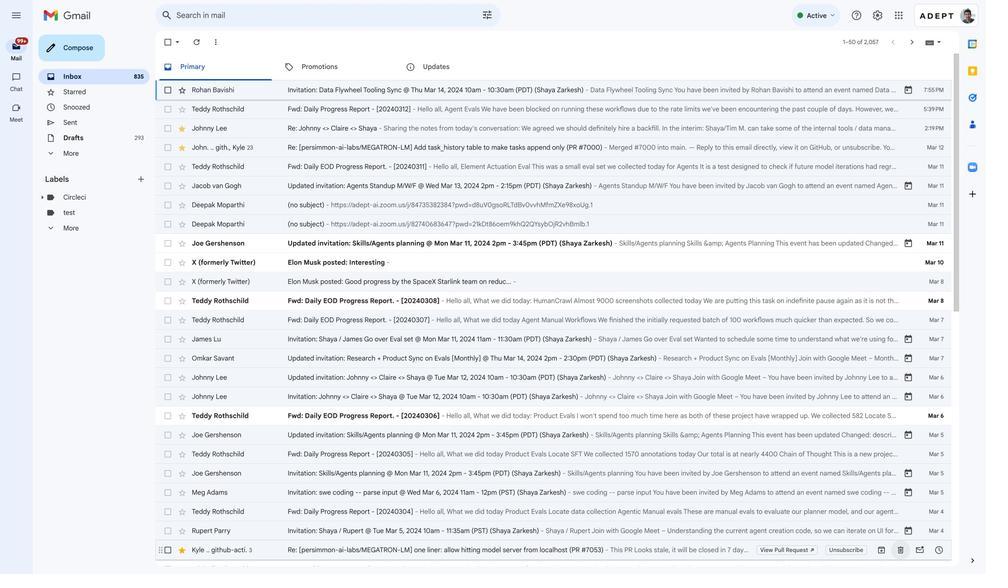 Task type: vqa. For each thing, say whether or not it's contained in the screenshot.
Romain to the middle
no



Task type: describe. For each thing, give the bounding box(es) containing it.
13 row from the top
[[155, 311, 952, 330]]

23 row from the top
[[155, 503, 952, 522]]

1 calendar event image from the top
[[904, 85, 913, 95]]

refresh image
[[192, 37, 201, 47]]

gmail image
[[43, 6, 95, 25]]

22 row from the top
[[155, 484, 952, 503]]

select input tool image
[[936, 38, 942, 46]]

search in mail image
[[158, 7, 176, 24]]

9 row from the top
[[155, 234, 952, 253]]

17 row from the top
[[155, 388, 952, 407]]

7 row from the top
[[155, 196, 952, 215]]

6 row from the top
[[155, 177, 952, 196]]

Search in mail search field
[[155, 4, 501, 27]]

4 row from the top
[[155, 138, 952, 157]]

11 row from the top
[[155, 272, 952, 292]]

2 calendar event image from the top
[[904, 239, 913, 248]]

support image
[[851, 10, 863, 21]]

Search in mail text field
[[177, 11, 455, 20]]

settings image
[[872, 10, 884, 21]]



Task type: locate. For each thing, give the bounding box(es) containing it.
5 row from the top
[[155, 157, 952, 177]]

0 vertical spatial calendar event image
[[904, 85, 913, 95]]

16 row from the top
[[155, 368, 952, 388]]

heading
[[0, 55, 33, 62], [0, 85, 33, 93], [0, 116, 33, 124], [45, 175, 136, 184]]

navigation
[[0, 31, 34, 575]]

None checkbox
[[163, 85, 173, 95], [163, 105, 173, 114], [163, 143, 173, 153], [163, 181, 173, 191], [163, 201, 173, 210], [163, 220, 173, 229], [163, 316, 173, 325], [163, 354, 173, 364], [163, 373, 173, 383], [163, 392, 173, 402], [163, 412, 173, 421], [163, 431, 173, 440], [163, 85, 173, 95], [163, 105, 173, 114], [163, 143, 173, 153], [163, 181, 173, 191], [163, 201, 173, 210], [163, 220, 173, 229], [163, 316, 173, 325], [163, 354, 173, 364], [163, 373, 173, 383], [163, 392, 173, 402], [163, 412, 173, 421], [163, 431, 173, 440]]

older image
[[908, 37, 917, 47]]

advanced search options image
[[478, 5, 497, 24]]

1 row from the top
[[155, 81, 952, 100]]

tab list
[[959, 31, 986, 540], [155, 54, 952, 81]]

24 row from the top
[[155, 522, 952, 541]]

toolbar inside row
[[872, 546, 949, 556]]

14 row from the top
[[155, 330, 952, 349]]

2 row from the top
[[155, 100, 952, 119]]

12 row from the top
[[155, 292, 952, 311]]

15 row from the top
[[155, 349, 952, 368]]

toolbar
[[872, 546, 949, 556]]

calendar event image
[[904, 85, 913, 95], [904, 239, 913, 248]]

row
[[155, 81, 952, 100], [155, 100, 952, 119], [155, 119, 952, 138], [155, 138, 952, 157], [155, 157, 952, 177], [155, 177, 952, 196], [155, 196, 952, 215], [155, 215, 952, 234], [155, 234, 952, 253], [155, 253, 952, 272], [155, 272, 952, 292], [155, 292, 952, 311], [155, 311, 952, 330], [155, 330, 952, 349], [155, 349, 952, 368], [155, 368, 952, 388], [155, 388, 952, 407], [155, 407, 952, 426], [155, 426, 952, 445], [155, 445, 952, 464], [155, 464, 952, 484], [155, 484, 952, 503], [155, 503, 952, 522], [155, 522, 952, 541], [155, 541, 952, 560], [155, 560, 952, 575]]

26 row from the top
[[155, 560, 952, 575]]

updates tab
[[398, 54, 519, 81]]

10 row from the top
[[155, 253, 952, 272]]

None checkbox
[[163, 37, 173, 47], [163, 124, 173, 133], [163, 162, 173, 172], [163, 239, 173, 248], [163, 258, 173, 268], [163, 277, 173, 287], [163, 296, 173, 306], [163, 335, 173, 344], [163, 450, 173, 460], [163, 469, 173, 479], [163, 488, 173, 498], [163, 508, 173, 517], [163, 527, 173, 536], [163, 546, 173, 556], [163, 565, 173, 575], [163, 37, 173, 47], [163, 124, 173, 133], [163, 162, 173, 172], [163, 239, 173, 248], [163, 258, 173, 268], [163, 277, 173, 287], [163, 296, 173, 306], [163, 335, 173, 344], [163, 450, 173, 460], [163, 469, 173, 479], [163, 488, 173, 498], [163, 508, 173, 517], [163, 527, 173, 536], [163, 546, 173, 556], [163, 565, 173, 575]]

20 row from the top
[[155, 445, 952, 464]]

main content
[[155, 54, 952, 575]]

calendar event image
[[904, 181, 913, 191]]

19 row from the top
[[155, 426, 952, 445]]

18 row from the top
[[155, 407, 952, 426]]

0 horizontal spatial tab list
[[155, 54, 952, 81]]

8 row from the top
[[155, 215, 952, 234]]

promotions tab
[[277, 54, 398, 81]]

3 row from the top
[[155, 119, 952, 138]]

21 row from the top
[[155, 464, 952, 484]]

25 row from the top
[[155, 541, 952, 560]]

1 horizontal spatial tab list
[[959, 31, 986, 540]]

1 vertical spatial calendar event image
[[904, 239, 913, 248]]

more email options image
[[211, 37, 221, 47]]

main menu image
[[11, 10, 22, 21]]

primary tab
[[155, 54, 276, 81]]



